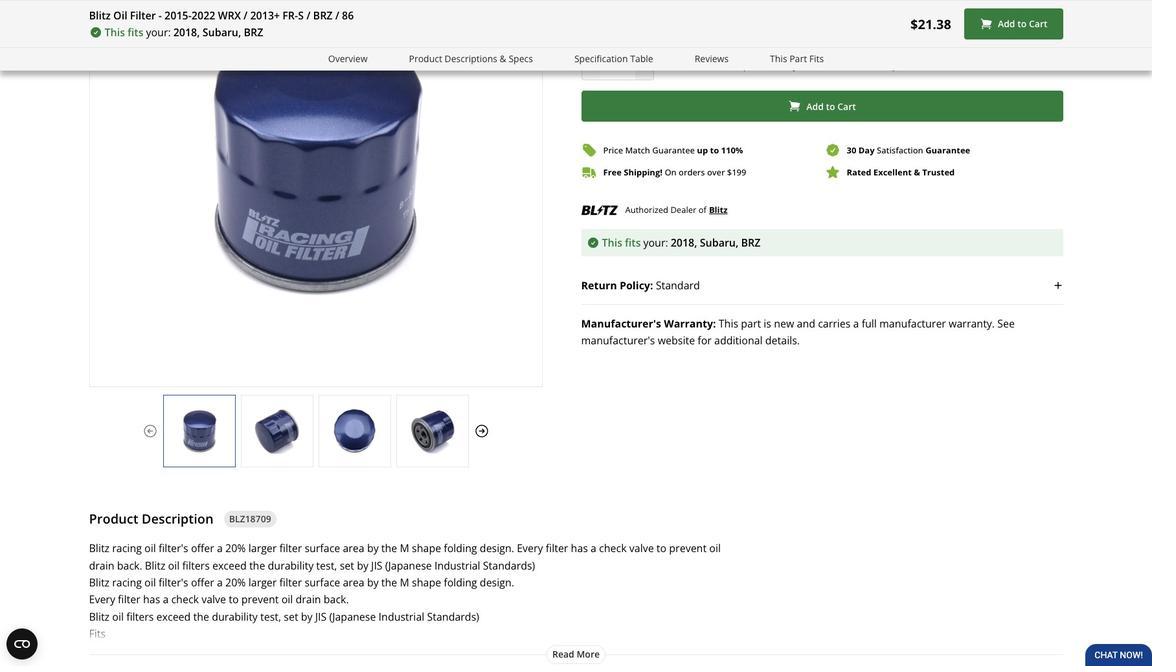 Task type: vqa. For each thing, say whether or not it's contained in the screenshot.
leftmost the Industrial
yes



Task type: locate. For each thing, give the bounding box(es) containing it.
2018, down dealer
[[671, 236, 697, 250]]

blitz
[[89, 8, 111, 23], [709, 204, 728, 216], [89, 542, 110, 556], [145, 559, 165, 573], [89, 576, 110, 590], [89, 610, 110, 624], [141, 644, 162, 658]]

product for product description
[[89, 510, 138, 528]]

$199
[[727, 166, 746, 178]]

0 horizontal spatial back.
[[117, 559, 142, 573]]

110%
[[721, 144, 743, 156]]

0 vertical spatial has
[[571, 542, 588, 556]]

1 vertical spatial racing
[[112, 576, 142, 590]]

this part fits link
[[770, 52, 824, 67]]

stock
[[680, 58, 708, 72]]

86
[[342, 8, 354, 23]]

decrement image
[[585, 58, 597, 71]]

add to cart
[[998, 18, 1048, 30], [806, 100, 856, 112]]

1 horizontal spatial fits
[[809, 52, 824, 65]]

2018, down the "2015-"
[[173, 25, 200, 40]]

1 / from the left
[[244, 8, 248, 23]]

0 vertical spatial filter's
[[159, 542, 188, 556]]

shipping!
[[624, 166, 663, 178]]

1 vertical spatial this fits your: 2018, subaru, brz
[[602, 236, 761, 250]]

blitz racing oil filter's offer a 20% larger filter surface area by the m shape folding design.   every filter has a check valve to prevent oil drain back.   blitz oil filters exceed the durability test, set by jis (japanese industrial standards) blitz racing oil filter's offer a 20% larger filter surface area by the m shape folding design. every filter has a check valve to prevent oil drain back. blitz oil filters exceed the durability test, set by jis (japanese industrial standards) fits scion fr-s blitz oil filter
[[89, 542, 721, 658]]

add
[[998, 18, 1015, 30], [806, 100, 824, 112]]

1 horizontal spatial exceed
[[212, 559, 247, 573]]

2 m from the top
[[400, 576, 409, 590]]

product description
[[89, 510, 214, 528]]

1 horizontal spatial add to cart
[[998, 18, 1048, 30]]

& left trusted
[[914, 166, 920, 178]]

2013+
[[250, 8, 280, 23]]

s inside blitz racing oil filter's offer a 20% larger filter surface area by the m shape folding design.   every filter has a check valve to prevent oil drain back.   blitz oil filters exceed the durability test, set by jis (japanese industrial standards) blitz racing oil filter's offer a 20% larger filter surface area by the m shape folding design. every filter has a check valve to prevent oil drain back. blitz oil filters exceed the durability test, set by jis (japanese industrial standards) fits scion fr-s blitz oil filter
[[133, 644, 138, 658]]

0 vertical spatial cart
[[1029, 18, 1048, 30]]

every
[[517, 542, 543, 556], [89, 593, 115, 607]]

test,
[[316, 559, 337, 573], [260, 610, 281, 624]]

0 horizontal spatial industrial
[[379, 610, 424, 624]]

price match guarantee up to 110%
[[603, 144, 743, 156]]

2 racing from the top
[[112, 576, 142, 590]]

0 vertical spatial design.
[[480, 542, 514, 556]]

1 vertical spatial fits
[[89, 627, 106, 641]]

1 horizontal spatial cart
[[1029, 18, 1048, 30]]

same
[[752, 58, 778, 72]]

specs
[[509, 52, 533, 65]]

None number field
[[581, 49, 654, 80]]

1 vertical spatial jis
[[315, 610, 327, 624]]

3 / from the left
[[335, 8, 339, 23]]

the
[[381, 542, 397, 556], [249, 559, 265, 573], [381, 576, 397, 590], [193, 610, 209, 624]]

this fits your: 2018, subaru, brz down the "2015-"
[[105, 25, 263, 40]]

see
[[998, 317, 1015, 331]]

surface
[[305, 542, 340, 556], [305, 576, 340, 590]]

filter
[[279, 542, 302, 556], [546, 542, 568, 556], [279, 576, 302, 590], [118, 593, 140, 607]]

& for excellent
[[914, 166, 920, 178]]

this
[[105, 25, 125, 40], [770, 52, 787, 65], [602, 236, 622, 250], [719, 317, 738, 331]]

1 horizontal spatial product
[[409, 52, 442, 65]]

your:
[[146, 25, 171, 40], [643, 236, 668, 250]]

fr- right scion
[[118, 644, 133, 658]]

oil
[[113, 8, 127, 23], [164, 644, 178, 658]]

rated
[[847, 166, 871, 178]]

1 vertical spatial your:
[[643, 236, 668, 250]]

0 vertical spatial product
[[409, 52, 442, 65]]

0 vertical spatial standards)
[[483, 559, 535, 573]]

1 vertical spatial drain
[[296, 593, 321, 607]]

fits right if
[[809, 52, 824, 65]]

overview
[[328, 52, 368, 65]]

fits
[[809, 52, 824, 65], [89, 627, 106, 641]]

guarantee up trusted
[[926, 144, 970, 156]]

add to cart for top add to cart button
[[998, 18, 1048, 30]]

product left 'description'
[[89, 510, 138, 528]]

0 vertical spatial add to cart
[[998, 18, 1048, 30]]

1 horizontal spatial s
[[298, 8, 304, 23]]

a inside the this part is new and carries a full manufacturer warranty. see manufacturer's website for additional details.
[[853, 317, 859, 331]]

1 vertical spatial 20%
[[225, 576, 246, 590]]

standards)
[[483, 559, 535, 573], [427, 610, 479, 624]]

0 horizontal spatial cart
[[838, 100, 856, 112]]

product
[[409, 52, 442, 65], [89, 510, 138, 528]]

0 vertical spatial drain
[[89, 559, 114, 573]]

1 vertical spatial product
[[89, 510, 138, 528]]

offer
[[191, 542, 214, 556], [191, 576, 214, 590]]

this inside the this part is new and carries a full manufacturer warranty. see manufacturer's website for additional details.
[[719, 317, 738, 331]]

0 horizontal spatial 2018,
[[173, 25, 200, 40]]

1 vertical spatial filter
[[180, 644, 205, 658]]

your: down authorized
[[643, 236, 668, 250]]

0 horizontal spatial valve
[[202, 593, 226, 607]]

will
[[711, 58, 727, 72]]

1 horizontal spatial your:
[[643, 236, 668, 250]]

0 horizontal spatial guarantee
[[652, 144, 695, 156]]

1 vertical spatial check
[[171, 593, 199, 607]]

1 horizontal spatial industrial
[[435, 559, 480, 573]]

to
[[1018, 18, 1027, 30], [826, 100, 835, 112], [710, 144, 719, 156], [657, 542, 667, 556], [229, 593, 239, 607]]

s right 2013+
[[298, 8, 304, 23]]

fr- right 2013+
[[283, 8, 298, 23]]

details.
[[765, 334, 800, 348]]

2 horizontal spatial /
[[335, 8, 339, 23]]

this part is new and carries a full manufacturer warranty. see manufacturer's website for additional details.
[[581, 317, 1015, 348]]

manufacturer
[[880, 317, 946, 331]]

fits inside blitz racing oil filter's offer a 20% larger filter surface area by the m shape folding design.   every filter has a check valve to prevent oil drain back.   blitz oil filters exceed the durability test, set by jis (japanese industrial standards) blitz racing oil filter's offer a 20% larger filter surface area by the m shape folding design. every filter has a check valve to prevent oil drain back. blitz oil filters exceed the durability test, set by jis (japanese industrial standards) fits scion fr-s blitz oil filter
[[89, 627, 106, 641]]

shape
[[412, 542, 441, 556], [412, 576, 441, 590]]

1 horizontal spatial (japanese
[[385, 559, 432, 573]]

0 vertical spatial offer
[[191, 542, 214, 556]]

1 vertical spatial 2018,
[[671, 236, 697, 250]]

0 vertical spatial exceed
[[212, 559, 247, 573]]

1 20% from the top
[[225, 542, 246, 556]]

1 vertical spatial s
[[133, 644, 138, 658]]

your: down -
[[146, 25, 171, 40]]

by
[[367, 542, 379, 556], [357, 559, 368, 573], [367, 576, 379, 590], [301, 610, 313, 624]]

4 blz18709 blitz oil filter - 2015-2018 wrx / 2013+ ft86, image from the left
[[397, 408, 468, 454]]

& left specs
[[500, 52, 506, 65]]

0 vertical spatial your:
[[146, 25, 171, 40]]

s
[[298, 8, 304, 23], [133, 644, 138, 658]]

-
[[159, 8, 162, 23]]

1 vertical spatial &
[[914, 166, 920, 178]]

2015-
[[165, 8, 192, 23]]

oil
[[144, 542, 156, 556], [709, 542, 721, 556], [168, 559, 180, 573], [144, 576, 156, 590], [282, 593, 293, 607], [112, 610, 124, 624]]

up
[[697, 144, 708, 156]]

1 horizontal spatial subaru,
[[700, 236, 739, 250]]

policy:
[[620, 279, 653, 293]]

specification
[[574, 52, 628, 65]]

0 vertical spatial m
[[400, 542, 409, 556]]

1 vertical spatial has
[[143, 593, 160, 607]]

1 offer from the top
[[191, 542, 214, 556]]

read
[[552, 648, 574, 661]]

0 horizontal spatial filters
[[126, 610, 154, 624]]

0 horizontal spatial brz
[[244, 25, 263, 40]]

3 blz18709 blitz oil filter - 2015-2018 wrx / 2013+ ft86, image from the left
[[319, 408, 390, 454]]

this fits your: 2018, subaru, brz down dealer
[[602, 236, 761, 250]]

authorized
[[625, 204, 668, 215]]

0 vertical spatial back.
[[117, 559, 142, 573]]

1 vertical spatial shape
[[412, 576, 441, 590]]

before
[[851, 58, 883, 72]]

jis
[[371, 559, 383, 573], [315, 610, 327, 624]]

2 vertical spatial brz
[[741, 236, 761, 250]]

price
[[603, 144, 623, 156]]

filter inside blitz racing oil filter's offer a 20% larger filter surface area by the m shape folding design.   every filter has a check valve to prevent oil drain back.   blitz oil filters exceed the durability test, set by jis (japanese industrial standards) blitz racing oil filter's offer a 20% larger filter surface area by the m shape folding design. every filter has a check valve to prevent oil drain back. blitz oil filters exceed the durability test, set by jis (japanese industrial standards) fits scion fr-s blitz oil filter
[[180, 644, 205, 658]]

additional
[[714, 334, 763, 348]]

has
[[571, 542, 588, 556], [143, 593, 160, 607]]

0 horizontal spatial durability
[[212, 610, 258, 624]]

2 surface from the top
[[305, 576, 340, 590]]

wrx
[[218, 8, 241, 23]]

overview link
[[328, 52, 368, 67]]

0 horizontal spatial add
[[806, 100, 824, 112]]

1 horizontal spatial durability
[[268, 559, 314, 573]]

add for bottommost add to cart button
[[806, 100, 824, 112]]

0 vertical spatial industrial
[[435, 559, 480, 573]]

durability
[[268, 559, 314, 573], [212, 610, 258, 624]]

1 horizontal spatial brz
[[313, 8, 333, 23]]

subaru, down blitz oil filter - 2015-2022 wrx / 2013+ fr-s / brz / 86
[[203, 25, 241, 40]]

0 horizontal spatial prevent
[[241, 593, 279, 607]]

folding
[[444, 542, 477, 556], [444, 576, 477, 590]]

1 horizontal spatial filter
[[180, 644, 205, 658]]

this fits your: 2018, subaru, brz
[[105, 25, 263, 40], [602, 236, 761, 250]]

racing
[[112, 542, 142, 556], [112, 576, 142, 590]]

0 vertical spatial area
[[343, 542, 364, 556]]

1 vertical spatial design.
[[480, 576, 514, 590]]

0 vertical spatial add
[[998, 18, 1015, 30]]

1 horizontal spatial &
[[914, 166, 920, 178]]

2 offer from the top
[[191, 576, 214, 590]]

excellent
[[874, 166, 912, 178]]

blz18709 blitz oil filter - 2015-2018 wrx / 2013+ ft86, image
[[164, 408, 235, 454], [241, 408, 312, 454], [319, 408, 390, 454], [397, 408, 468, 454]]

website
[[658, 334, 695, 348]]

1 vertical spatial oil
[[164, 644, 178, 658]]

0 vertical spatial this fits your: 2018, subaru, brz
[[105, 25, 263, 40]]

product inside product descriptions & specs link
[[409, 52, 442, 65]]

1 horizontal spatial fits
[[625, 236, 641, 250]]

blitz link
[[709, 203, 728, 217]]

industrial
[[435, 559, 480, 573], [379, 610, 424, 624]]

blz18709
[[229, 513, 271, 525]]

blitz inside authorized dealer of blitz
[[709, 204, 728, 216]]

0 horizontal spatial drain
[[89, 559, 114, 573]]

0 horizontal spatial test,
[[260, 610, 281, 624]]

2 blz18709 blitz oil filter - 2015-2018 wrx / 2013+ ft86, image from the left
[[241, 408, 312, 454]]

trusted
[[922, 166, 955, 178]]

product left the "descriptions"
[[409, 52, 442, 65]]

0 vertical spatial 2018,
[[173, 25, 200, 40]]

1 vertical spatial cart
[[838, 100, 856, 112]]

1 vertical spatial larger
[[249, 576, 277, 590]]

manufacturer's warranty:
[[581, 317, 716, 331]]

1 horizontal spatial /
[[306, 8, 311, 23]]

fr- inside blitz racing oil filter's offer a 20% larger filter surface area by the m shape folding design.   every filter has a check valve to prevent oil drain back.   blitz oil filters exceed the durability test, set by jis (japanese industrial standards) blitz racing oil filter's offer a 20% larger filter surface area by the m shape folding design. every filter has a check valve to prevent oil drain back. blitz oil filters exceed the durability test, set by jis (japanese industrial standards) fits scion fr-s blitz oil filter
[[118, 644, 133, 658]]

est
[[911, 58, 929, 72]]

s right scion
[[133, 644, 138, 658]]

0 vertical spatial fits
[[128, 25, 143, 40]]

1 vertical spatial standards)
[[427, 610, 479, 624]]

1 horizontal spatial set
[[340, 559, 354, 573]]

free shipping! on orders over $199
[[603, 166, 746, 178]]

1 vertical spatial m
[[400, 576, 409, 590]]

2 / from the left
[[306, 8, 311, 23]]

1 horizontal spatial jis
[[371, 559, 383, 573]]

0 vertical spatial jis
[[371, 559, 383, 573]]

warranty:
[[664, 317, 716, 331]]

2 20% from the top
[[225, 576, 246, 590]]

add to cart button
[[964, 8, 1063, 40], [581, 91, 1063, 122]]

reviews
[[695, 52, 729, 65]]

product descriptions & specs link
[[409, 52, 533, 67]]

go to right image image
[[474, 423, 489, 439]]

1 vertical spatial back.
[[324, 593, 349, 607]]

0 vertical spatial fits
[[809, 52, 824, 65]]

2018,
[[173, 25, 200, 40], [671, 236, 697, 250]]

subaru, down blitz link
[[700, 236, 739, 250]]

return policy: standard
[[581, 279, 700, 293]]

1 vertical spatial filters
[[126, 610, 154, 624]]

1 vertical spatial add to cart
[[806, 100, 856, 112]]

0 horizontal spatial has
[[143, 593, 160, 607]]

1 vertical spatial filter's
[[159, 576, 188, 590]]

description
[[142, 510, 214, 528]]

1 horizontal spatial check
[[599, 542, 627, 556]]

1 horizontal spatial oil
[[164, 644, 178, 658]]

(japanese
[[385, 559, 432, 573], [329, 610, 376, 624]]

fr-
[[283, 8, 298, 23], [118, 644, 133, 658]]

reviews link
[[695, 52, 729, 67]]

1 vertical spatial valve
[[202, 593, 226, 607]]

guarantee up free shipping! on orders over $199
[[652, 144, 695, 156]]

design.
[[480, 542, 514, 556], [480, 576, 514, 590]]

1 horizontal spatial valve
[[629, 542, 654, 556]]

fits up scion
[[89, 627, 106, 641]]



Task type: describe. For each thing, give the bounding box(es) containing it.
2 guarantee from the left
[[926, 144, 970, 156]]

more
[[577, 648, 600, 661]]

add for top add to cart button
[[998, 18, 1015, 30]]

0 horizontal spatial filter
[[130, 8, 156, 23]]

open widget image
[[6, 629, 38, 660]]

0 horizontal spatial oil
[[113, 8, 127, 23]]

1 guarantee from the left
[[652, 144, 695, 156]]

in stock will ship same day if ordered before 3pm est
[[667, 58, 929, 72]]

if
[[801, 58, 807, 72]]

0 vertical spatial durability
[[268, 559, 314, 573]]

ordered
[[810, 58, 849, 72]]

3pm
[[886, 58, 909, 72]]

0 horizontal spatial set
[[284, 610, 298, 624]]

0 vertical spatial brz
[[313, 8, 333, 23]]

1 vertical spatial industrial
[[379, 610, 424, 624]]

satisfaction
[[877, 144, 923, 156]]

1 vertical spatial durability
[[212, 610, 258, 624]]

0 vertical spatial (japanese
[[385, 559, 432, 573]]

0 horizontal spatial (japanese
[[329, 610, 376, 624]]

2 folding from the top
[[444, 576, 477, 590]]

blitz oil filter - 2015-2022 wrx / 2013+ fr-s / brz / 86
[[89, 8, 354, 23]]

cart for bottommost add to cart button
[[838, 100, 856, 112]]

1 m from the top
[[400, 542, 409, 556]]

0 vertical spatial add to cart button
[[964, 8, 1063, 40]]

dealer
[[671, 204, 696, 215]]

1 vertical spatial exceed
[[156, 610, 191, 624]]

oil inside blitz racing oil filter's offer a 20% larger filter surface area by the m shape folding design.   every filter has a check valve to prevent oil drain back.   blitz oil filters exceed the durability test, set by jis (japanese industrial standards) blitz racing oil filter's offer a 20% larger filter surface area by the m shape folding design. every filter has a check valve to prevent oil drain back. blitz oil filters exceed the durability test, set by jis (japanese industrial standards) fits scion fr-s blitz oil filter
[[164, 644, 178, 658]]

0 vertical spatial fr-
[[283, 8, 298, 23]]

0 horizontal spatial every
[[89, 593, 115, 607]]

warranty.
[[949, 317, 995, 331]]

cart for top add to cart button
[[1029, 18, 1048, 30]]

2 shape from the top
[[412, 576, 441, 590]]

0 vertical spatial every
[[517, 542, 543, 556]]

product for product descriptions & specs
[[409, 52, 442, 65]]

orders
[[679, 166, 705, 178]]

increment image
[[638, 58, 651, 71]]

1 vertical spatial add to cart button
[[581, 91, 1063, 122]]

match
[[625, 144, 650, 156]]

product descriptions & specs
[[409, 52, 533, 65]]

1 filter's from the top
[[159, 542, 188, 556]]

1 vertical spatial brz
[[244, 25, 263, 40]]

1 horizontal spatial prevent
[[669, 542, 707, 556]]

of
[[699, 204, 707, 215]]

specification table
[[574, 52, 653, 65]]

manufacturer's
[[581, 334, 655, 348]]

is
[[764, 317, 771, 331]]

& for descriptions
[[500, 52, 506, 65]]

part
[[741, 317, 761, 331]]

new
[[774, 317, 794, 331]]

$21.38
[[911, 15, 951, 33]]

1 surface from the top
[[305, 542, 340, 556]]

2022
[[192, 8, 215, 23]]

manufacturer's
[[581, 317, 661, 331]]

0 horizontal spatial fits
[[128, 25, 143, 40]]

2 horizontal spatial brz
[[741, 236, 761, 250]]

1 horizontal spatial filters
[[182, 559, 210, 573]]

day
[[781, 58, 798, 72]]

1 racing from the top
[[112, 542, 142, 556]]

0 vertical spatial s
[[298, 8, 304, 23]]

1 horizontal spatial test,
[[316, 559, 337, 573]]

rated excellent & trusted
[[847, 166, 955, 178]]

authorized dealer of blitz
[[625, 204, 728, 216]]

full
[[862, 317, 877, 331]]

1 vertical spatial subaru,
[[700, 236, 739, 250]]

2 filter's from the top
[[159, 576, 188, 590]]

table
[[630, 52, 653, 65]]

0 horizontal spatial jis
[[315, 610, 327, 624]]

for
[[698, 334, 712, 348]]

in
[[667, 58, 677, 72]]

this part fits
[[770, 52, 824, 65]]

1 blz18709 blitz oil filter - 2015-2018 wrx / 2013+ ft86, image from the left
[[164, 408, 235, 454]]

1 folding from the top
[[444, 542, 477, 556]]

0 vertical spatial check
[[599, 542, 627, 556]]

scion
[[89, 644, 115, 658]]

day
[[859, 144, 875, 156]]

and
[[797, 317, 815, 331]]

1 horizontal spatial has
[[571, 542, 588, 556]]

over
[[707, 166, 725, 178]]

1 larger from the top
[[249, 542, 277, 556]]

ship
[[729, 58, 749, 72]]

2 larger from the top
[[249, 576, 277, 590]]

1 design. from the top
[[480, 542, 514, 556]]

return
[[581, 279, 617, 293]]

2 design. from the top
[[480, 576, 514, 590]]

part
[[790, 52, 807, 65]]

1 shape from the top
[[412, 542, 441, 556]]

specification table link
[[574, 52, 653, 67]]

carries
[[818, 317, 851, 331]]

add to cart for bottommost add to cart button
[[806, 100, 856, 112]]

2 area from the top
[[343, 576, 364, 590]]

0 horizontal spatial this fits your: 2018, subaru, brz
[[105, 25, 263, 40]]

1 area from the top
[[343, 542, 364, 556]]

30 day satisfaction guarantee
[[847, 144, 970, 156]]

1 horizontal spatial drain
[[296, 593, 321, 607]]

1 horizontal spatial 2018,
[[671, 236, 697, 250]]

free
[[603, 166, 622, 178]]

blitz image
[[581, 201, 618, 219]]

descriptions
[[445, 52, 497, 65]]

1 horizontal spatial standards)
[[483, 559, 535, 573]]

0 horizontal spatial your:
[[146, 25, 171, 40]]

0 horizontal spatial check
[[171, 593, 199, 607]]

standard
[[656, 279, 700, 293]]

0 vertical spatial subaru,
[[203, 25, 241, 40]]

on
[[665, 166, 677, 178]]

30
[[847, 144, 856, 156]]

read more
[[552, 648, 600, 661]]

1 vertical spatial prevent
[[241, 593, 279, 607]]



